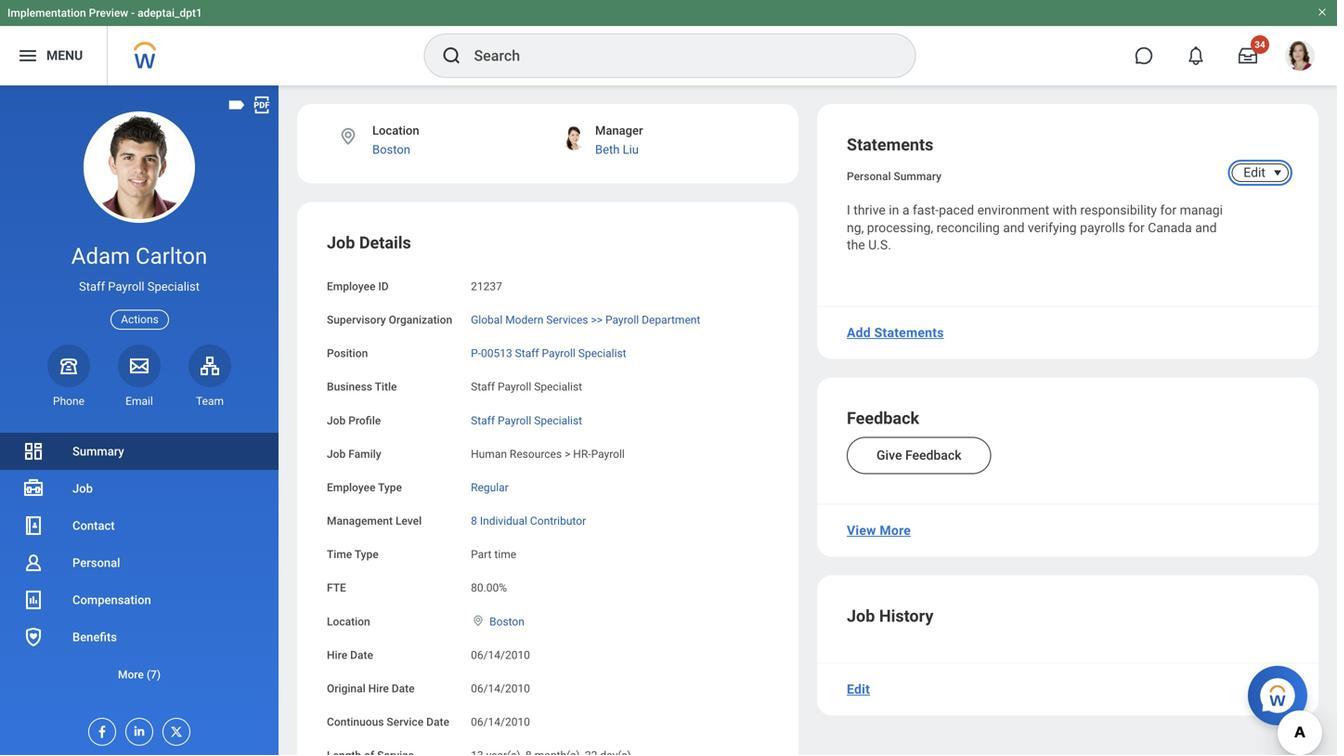 Task type: vqa. For each thing, say whether or not it's contained in the screenshot.


Task type: locate. For each thing, give the bounding box(es) containing it.
business
[[327, 381, 373, 394]]

view printable version (pdf) image
[[252, 95, 272, 115]]

navigation pane region
[[0, 85, 279, 755]]

mail image
[[128, 355, 151, 377]]

0 horizontal spatial summary
[[72, 445, 124, 458]]

1 vertical spatial type
[[355, 548, 379, 561]]

1 vertical spatial summary
[[72, 445, 124, 458]]

global modern services >> payroll department link
[[471, 310, 701, 327]]

beth liu link
[[596, 143, 639, 156]]

0 vertical spatial personal
[[847, 170, 891, 183]]

compensation image
[[22, 589, 45, 611]]

feedback right give
[[906, 448, 962, 463]]

and down the "environment"
[[1004, 220, 1025, 235]]

0 horizontal spatial edit
[[847, 682, 871, 697]]

verifying
[[1028, 220, 1077, 235]]

job left details
[[327, 233, 355, 253]]

boston link
[[373, 143, 411, 156], [490, 612, 525, 628]]

u.s.
[[869, 237, 892, 253]]

continuous
[[327, 716, 384, 729]]

department
[[642, 314, 701, 327]]

job family
[[327, 448, 381, 461]]

1 vertical spatial staff payroll specialist
[[471, 381, 583, 394]]

personal summary element
[[847, 166, 942, 183]]

06/14/2010 up the original hire date element on the left bottom of page
[[471, 649, 530, 662]]

location inside job details group
[[327, 615, 370, 628]]

1 vertical spatial date
[[392, 682, 415, 695]]

job left profile
[[327, 414, 346, 427]]

staff payroll specialist up resources
[[471, 414, 583, 427]]

1 vertical spatial 06/14/2010
[[471, 682, 530, 695]]

2 employee from the top
[[327, 481, 376, 494]]

tag image
[[227, 95, 247, 115]]

job left family
[[327, 448, 346, 461]]

more left (7)
[[118, 668, 144, 681]]

0 vertical spatial staff payroll specialist
[[79, 280, 200, 294]]

1 vertical spatial hire
[[368, 682, 389, 695]]

date up original hire date
[[350, 649, 373, 662]]

1 horizontal spatial boston
[[490, 615, 525, 628]]

1 vertical spatial edit
[[847, 682, 871, 697]]

staff inside the navigation pane region
[[79, 280, 105, 294]]

manager beth liu
[[596, 124, 643, 156]]

management level
[[327, 515, 422, 528]]

2 06/14/2010 from the top
[[471, 682, 530, 695]]

specialist inside 'link'
[[534, 414, 583, 427]]

1 horizontal spatial and
[[1196, 220, 1217, 235]]

0 vertical spatial more
[[880, 523, 911, 538]]

personal down contact
[[72, 556, 120, 570]]

(7)
[[147, 668, 161, 681]]

and
[[1004, 220, 1025, 235], [1196, 220, 1217, 235]]

original hire date
[[327, 682, 415, 695]]

edit left caret down "image"
[[1244, 165, 1266, 180]]

linkedin image
[[126, 719, 147, 739]]

part
[[471, 548, 492, 561]]

1 vertical spatial location image
[[471, 614, 486, 627]]

edit inside button
[[847, 682, 871, 697]]

staff payroll specialist down adam carlton
[[79, 280, 200, 294]]

2 horizontal spatial date
[[427, 716, 450, 729]]

more (7) button
[[0, 664, 279, 686]]

menu banner
[[0, 0, 1338, 85]]

for canada
[[1129, 220, 1193, 235]]

caret down image
[[1267, 165, 1289, 180]]

reconciling
[[937, 220, 1000, 235]]

06/14/2010 down the original hire date element on the left bottom of page
[[471, 716, 530, 729]]

0 vertical spatial location
[[373, 124, 419, 137]]

payroll inside business title element
[[498, 381, 532, 394]]

adeptai_dpt1
[[138, 7, 202, 20]]

personal for personal summary
[[847, 170, 891, 183]]

1 horizontal spatial boston link
[[490, 612, 525, 628]]

menu
[[46, 48, 83, 63]]

0 horizontal spatial and
[[1004, 220, 1025, 235]]

0 vertical spatial location image
[[338, 126, 359, 147]]

i thrive in a fast-paced environment with responsibility
[[847, 203, 1161, 218]]

personal up thrive
[[847, 170, 891, 183]]

specialist up job family element
[[534, 414, 583, 427]]

hire right original
[[368, 682, 389, 695]]

phone
[[53, 395, 85, 408]]

time
[[327, 548, 352, 561]]

1 06/14/2010 from the top
[[471, 649, 530, 662]]

specialist down carlton
[[148, 280, 200, 294]]

carlton
[[136, 243, 207, 269]]

more
[[880, 523, 911, 538], [118, 668, 144, 681]]

0 vertical spatial date
[[350, 649, 373, 662]]

inbox large image
[[1239, 46, 1258, 65]]

personal for personal
[[72, 556, 120, 570]]

x image
[[164, 719, 184, 740]]

8 individual contributor
[[471, 515, 586, 528]]

employee
[[327, 280, 376, 293], [327, 481, 376, 494]]

date for hire
[[392, 682, 415, 695]]

1 vertical spatial feedback
[[906, 448, 962, 463]]

profile
[[349, 414, 381, 427]]

human
[[471, 448, 507, 461]]

summary up fast-
[[894, 170, 942, 183]]

email
[[126, 395, 153, 408]]

1 and from the left
[[1004, 220, 1025, 235]]

1 horizontal spatial date
[[392, 682, 415, 695]]

i
[[847, 203, 851, 218]]

edit for edit button
[[847, 682, 871, 697]]

0 horizontal spatial personal
[[72, 556, 120, 570]]

2 vertical spatial staff payroll specialist
[[471, 414, 583, 427]]

level
[[396, 515, 422, 528]]

date right service
[[427, 716, 450, 729]]

contact
[[72, 519, 115, 533]]

2 vertical spatial 06/14/2010
[[471, 716, 530, 729]]

view team image
[[199, 355, 221, 377]]

for managi
[[1161, 203, 1224, 218]]

0 vertical spatial edit
[[1244, 165, 1266, 180]]

job
[[327, 233, 355, 253], [327, 414, 346, 427], [327, 448, 346, 461], [72, 482, 93, 496], [847, 607, 875, 626]]

regular link
[[471, 477, 509, 494]]

edit
[[1244, 165, 1266, 180], [847, 682, 871, 697]]

job family element
[[471, 437, 625, 462]]

payroll
[[108, 280, 145, 294], [606, 314, 639, 327], [542, 347, 576, 360], [498, 381, 532, 394], [498, 414, 532, 427], [591, 448, 625, 461]]

global modern services >> payroll department
[[471, 314, 701, 327]]

edit for edit link
[[1244, 165, 1266, 180]]

feedback up give
[[847, 409, 920, 428]]

specialist inside the navigation pane region
[[148, 280, 200, 294]]

0 vertical spatial employee
[[327, 280, 376, 293]]

payroll down adam carlton
[[108, 280, 145, 294]]

implementation preview -   adeptai_dpt1
[[7, 7, 202, 20]]

staff inside business title element
[[471, 381, 495, 394]]

type
[[378, 481, 402, 494], [355, 548, 379, 561]]

date up service
[[392, 682, 415, 695]]

personal inside list
[[72, 556, 120, 570]]

date
[[350, 649, 373, 662], [392, 682, 415, 695], [427, 716, 450, 729]]

0 horizontal spatial location image
[[338, 126, 359, 147]]

job up contact
[[72, 482, 93, 496]]

1 vertical spatial personal
[[72, 556, 120, 570]]

supervisory
[[327, 314, 386, 327]]

0 vertical spatial boston link
[[373, 143, 411, 156]]

employee down job family
[[327, 481, 376, 494]]

1 horizontal spatial personal
[[847, 170, 891, 183]]

location image left location boston
[[338, 126, 359, 147]]

supervisory organization
[[327, 314, 453, 327]]

0 vertical spatial type
[[378, 481, 402, 494]]

paced
[[939, 203, 975, 218]]

2 vertical spatial date
[[427, 716, 450, 729]]

edit down job history
[[847, 682, 871, 697]]

specialist
[[148, 280, 200, 294], [579, 347, 627, 360], [534, 381, 583, 394], [534, 414, 583, 427]]

profile logan mcneil image
[[1286, 41, 1315, 74]]

1 vertical spatial more
[[118, 668, 144, 681]]

location image down 80.00%
[[471, 614, 486, 627]]

staff up the human
[[471, 414, 495, 427]]

80.00%
[[471, 582, 507, 595]]

staff down p-
[[471, 381, 495, 394]]

1 horizontal spatial location image
[[471, 614, 486, 627]]

boston inside location boston
[[373, 143, 411, 156]]

0 vertical spatial boston
[[373, 143, 411, 156]]

location image
[[338, 126, 359, 147], [471, 614, 486, 627]]

and down for managi
[[1196, 220, 1217, 235]]

phone button
[[47, 344, 90, 409]]

1 vertical spatial location
[[327, 615, 370, 628]]

payroll up resources
[[498, 414, 532, 427]]

type right the time
[[355, 548, 379, 561]]

compensation link
[[0, 582, 279, 619]]

summary up job link
[[72, 445, 124, 458]]

resources
[[510, 448, 562, 461]]

p-00513 staff payroll specialist
[[471, 347, 627, 360]]

06/14/2010
[[471, 649, 530, 662], [471, 682, 530, 695], [471, 716, 530, 729]]

0 horizontal spatial more
[[118, 668, 144, 681]]

search image
[[441, 45, 463, 67]]

job for job
[[72, 482, 93, 496]]

06/14/2010 for hire date
[[471, 649, 530, 662]]

0 horizontal spatial location
[[327, 615, 370, 628]]

specialist down p-00513 staff payroll specialist
[[534, 381, 583, 394]]

job left the history
[[847, 607, 875, 626]]

part time
[[471, 548, 517, 561]]

1 horizontal spatial hire
[[368, 682, 389, 695]]

0 vertical spatial 06/14/2010
[[471, 649, 530, 662]]

more right view
[[880, 523, 911, 538]]

summary
[[894, 170, 942, 183], [72, 445, 124, 458]]

3 06/14/2010 from the top
[[471, 716, 530, 729]]

id
[[379, 280, 389, 293]]

service
[[387, 716, 424, 729]]

specialist down >>
[[579, 347, 627, 360]]

hire up original
[[327, 649, 348, 662]]

06/14/2010 up continuous service date element at the bottom of the page
[[471, 682, 530, 695]]

2 and from the left
[[1196, 220, 1217, 235]]

1 horizontal spatial location
[[373, 124, 419, 137]]

job inside list
[[72, 482, 93, 496]]

0 horizontal spatial boston
[[373, 143, 411, 156]]

job history
[[847, 607, 934, 626]]

0 vertical spatial summary
[[894, 170, 942, 183]]

staff down adam
[[79, 280, 105, 294]]

summary image
[[22, 440, 45, 463]]

staff up business title element
[[515, 347, 539, 360]]

original
[[327, 682, 366, 695]]

payroll up staff payroll specialist 'link'
[[498, 381, 532, 394]]

hire
[[327, 649, 348, 662], [368, 682, 389, 695]]

1 vertical spatial statements
[[875, 325, 944, 341]]

history
[[880, 607, 934, 626]]

1 vertical spatial boston
[[490, 615, 525, 628]]

statements up personal summary element
[[847, 135, 934, 155]]

employee left id
[[327, 280, 376, 293]]

location
[[373, 124, 419, 137], [327, 615, 370, 628]]

job for job history
[[847, 607, 875, 626]]

employee for employee id
[[327, 280, 376, 293]]

staff payroll specialist up staff payroll specialist 'link'
[[471, 381, 583, 394]]

time type
[[327, 548, 379, 561]]

fast-
[[913, 203, 939, 218]]

statements right add
[[875, 325, 944, 341]]

boston inside job details group
[[490, 615, 525, 628]]

position
[[327, 347, 368, 360]]

with
[[1053, 203, 1078, 218]]

list
[[0, 433, 279, 693]]

payroll right the >
[[591, 448, 625, 461]]

summary link
[[0, 433, 279, 470]]

thrive
[[854, 203, 886, 218]]

1 employee from the top
[[327, 280, 376, 293]]

responsibility
[[1081, 203, 1158, 218]]

facebook image
[[89, 719, 110, 740]]

1 vertical spatial employee
[[327, 481, 376, 494]]

0 horizontal spatial hire
[[327, 649, 348, 662]]

1 horizontal spatial more
[[880, 523, 911, 538]]

1 horizontal spatial edit
[[1244, 165, 1266, 180]]

location for location
[[327, 615, 370, 628]]

type up management level
[[378, 481, 402, 494]]

contact image
[[22, 515, 45, 537]]

statements
[[847, 135, 934, 155], [875, 325, 944, 341]]

benefits link
[[0, 619, 279, 656]]

team adam carlton element
[[189, 394, 231, 409]]



Task type: describe. For each thing, give the bounding box(es) containing it.
1 horizontal spatial summary
[[894, 170, 942, 183]]

06/14/2010 for original hire date
[[471, 682, 530, 695]]

individual
[[480, 515, 528, 528]]

8
[[471, 515, 477, 528]]

notifications large image
[[1187, 46, 1206, 65]]

employee for employee type
[[327, 481, 376, 494]]

location image inside job details group
[[471, 614, 486, 627]]

34
[[1255, 39, 1266, 50]]

original hire date element
[[471, 671, 530, 696]]

personal image
[[22, 552, 45, 574]]

length of service element
[[471, 738, 631, 755]]

00513
[[481, 347, 513, 360]]

-
[[131, 7, 135, 20]]

close environment banner image
[[1317, 7, 1329, 18]]

regular
[[471, 481, 509, 494]]

give
[[877, 448, 903, 463]]

list containing summary
[[0, 433, 279, 693]]

fte
[[327, 582, 346, 595]]

payroll inside job family element
[[591, 448, 625, 461]]

global
[[471, 314, 503, 327]]

job for job profile
[[327, 414, 346, 427]]

liu
[[623, 143, 639, 156]]

business title
[[327, 381, 397, 394]]

edit button
[[840, 671, 878, 708]]

adam carlton
[[71, 243, 207, 269]]

modern
[[506, 314, 544, 327]]

type for employee type
[[378, 481, 402, 494]]

view more button
[[840, 512, 919, 549]]

continuous service date element
[[471, 705, 530, 730]]

menu button
[[0, 26, 107, 85]]

compensation
[[72, 593, 151, 607]]

summary inside list
[[72, 445, 124, 458]]

contributor
[[530, 515, 586, 528]]

>>
[[591, 314, 603, 327]]

Search Workday  search field
[[474, 35, 877, 76]]

job details
[[327, 233, 411, 253]]

email adam carlton element
[[118, 394, 161, 409]]

benefits
[[72, 630, 117, 644]]

view more
[[847, 523, 911, 538]]

family
[[349, 448, 381, 461]]

justify image
[[17, 45, 39, 67]]

reconciling and verifying payrolls for canada and the u.s.
[[847, 220, 1221, 253]]

more inside more (7) dropdown button
[[118, 668, 144, 681]]

give feedback
[[877, 448, 962, 463]]

title
[[375, 381, 397, 394]]

benefits image
[[22, 626, 45, 648]]

8 individual contributor link
[[471, 511, 586, 528]]

contact link
[[0, 507, 279, 544]]

34 button
[[1228, 35, 1270, 76]]

job profile
[[327, 414, 381, 427]]

1 vertical spatial boston link
[[490, 612, 525, 628]]

team
[[196, 395, 224, 408]]

feedback inside button
[[906, 448, 962, 463]]

job details group
[[327, 232, 769, 755]]

fte element
[[471, 571, 507, 596]]

p-
[[471, 347, 481, 360]]

part time element
[[471, 545, 517, 561]]

0 vertical spatial statements
[[847, 135, 934, 155]]

payroll down services
[[542, 347, 576, 360]]

more (7) button
[[0, 656, 279, 693]]

0 vertical spatial feedback
[[847, 409, 920, 428]]

employee id element
[[471, 269, 502, 294]]

location for location boston
[[373, 124, 419, 137]]

0 vertical spatial hire
[[327, 649, 348, 662]]

add statements
[[847, 325, 944, 341]]

staff payroll specialist for business title element
[[471, 381, 583, 394]]

employee id
[[327, 280, 389, 293]]

type for time type
[[355, 548, 379, 561]]

0 horizontal spatial boston link
[[373, 143, 411, 156]]

date for service
[[427, 716, 450, 729]]

payrolls
[[1081, 220, 1126, 235]]

human resources > hr-payroll
[[471, 448, 625, 461]]

21237
[[471, 280, 502, 293]]

0 horizontal spatial date
[[350, 649, 373, 662]]

environment
[[978, 203, 1050, 218]]

edit link
[[1240, 164, 1266, 182]]

payroll inside the navigation pane region
[[108, 280, 145, 294]]

beth
[[596, 143, 620, 156]]

give feedback button
[[847, 437, 992, 474]]

manager
[[596, 124, 643, 137]]

a
[[903, 203, 910, 218]]

staff payroll specialist for staff payroll specialist 'link'
[[471, 414, 583, 427]]

implementation
[[7, 7, 86, 20]]

location boston
[[373, 124, 419, 156]]

staff payroll specialist link
[[471, 410, 583, 427]]

job for job family
[[327, 448, 346, 461]]

team link
[[189, 344, 231, 409]]

job link
[[0, 470, 279, 507]]

payroll inside 'link'
[[498, 414, 532, 427]]

employee type
[[327, 481, 402, 494]]

in
[[889, 203, 900, 218]]

more inside view more button
[[880, 523, 911, 538]]

staff inside 'link'
[[471, 414, 495, 427]]

hire date element
[[471, 638, 530, 663]]

personal summary
[[847, 170, 942, 183]]

06/14/2010 for continuous service date
[[471, 716, 530, 729]]

the
[[847, 237, 866, 253]]

actions button
[[111, 310, 169, 330]]

email button
[[118, 344, 161, 409]]

phone adam carlton element
[[47, 394, 90, 409]]

organization
[[389, 314, 453, 327]]

details
[[359, 233, 411, 253]]

statements inside button
[[875, 325, 944, 341]]

job for job details
[[327, 233, 355, 253]]

job details button
[[327, 233, 411, 253]]

more (7)
[[118, 668, 161, 681]]

time
[[495, 548, 517, 561]]

for managi ng, processing,
[[847, 203, 1224, 235]]

staff payroll specialist inside the navigation pane region
[[79, 280, 200, 294]]

payroll right >>
[[606, 314, 639, 327]]

p-00513 staff payroll specialist link
[[471, 343, 627, 360]]

ng, processing,
[[847, 220, 934, 235]]

>
[[565, 448, 571, 461]]

specialist inside business title element
[[534, 381, 583, 394]]

business title element
[[471, 369, 583, 395]]

add
[[847, 325, 871, 341]]

job image
[[22, 478, 45, 500]]

adam
[[71, 243, 130, 269]]

phone image
[[56, 355, 82, 377]]



